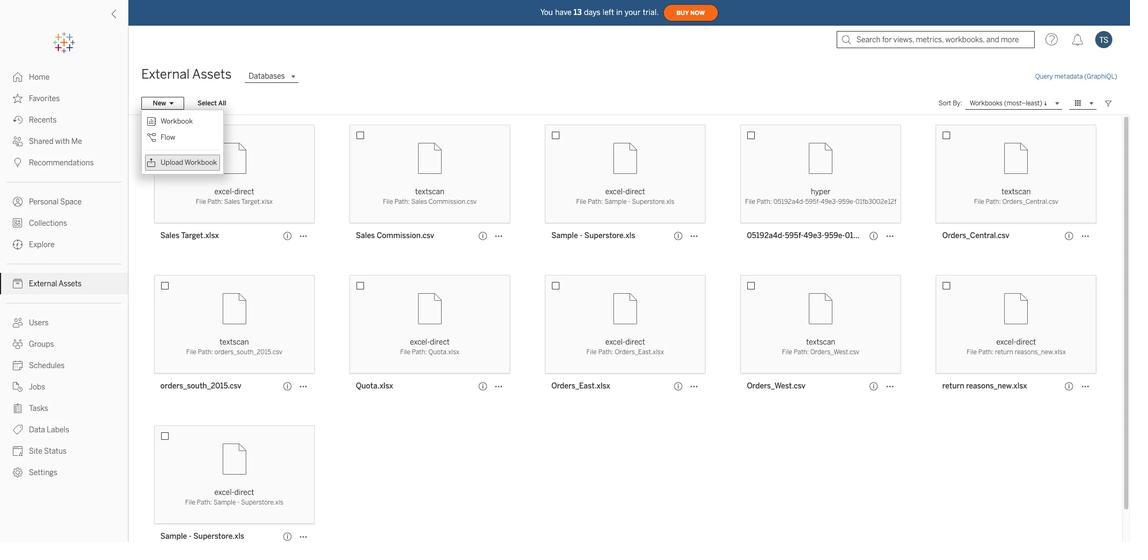 Task type: describe. For each thing, give the bounding box(es) containing it.
schedules
[[29, 362, 65, 371]]

explore
[[29, 241, 55, 250]]

file inside textscan file path: orders_south_2015.csv
[[186, 349, 197, 356]]

settings
[[29, 469, 57, 478]]

buy now button
[[664, 4, 719, 21]]

reasons_new.xlsx inside excel-direct file path: return reasons_new.xlsx
[[1015, 349, 1066, 356]]

orders_south_2015.csv inside textscan file path: orders_south_2015.csv
[[215, 349, 283, 356]]

(most–least)
[[1005, 99, 1043, 107]]

path: inside textscan file path: orders_south_2015.csv
[[198, 349, 213, 356]]

path: inside the textscan file path: orders_central.csv
[[986, 198, 1002, 206]]

you have 13 days left in your trial.
[[541, 8, 659, 17]]

textscan file path: orders_central.csv
[[975, 187, 1059, 206]]

13
[[574, 8, 582, 17]]

select all
[[198, 100, 226, 107]]

have
[[555, 8, 572, 17]]

collections link
[[0, 213, 128, 234]]

0 horizontal spatial quota.xlsx
[[356, 382, 393, 391]]

1 horizontal spatial sample - superstore.xls
[[552, 231, 636, 241]]

return inside excel-direct file path: return reasons_new.xlsx
[[996, 349, 1014, 356]]

recents link
[[0, 109, 128, 131]]

status
[[44, 447, 67, 456]]

textscan for sales commission.csv
[[415, 187, 445, 197]]

1 vertical spatial 959e-
[[825, 231, 846, 241]]

1 vertical spatial commission.csv
[[377, 231, 435, 241]]

0 vertical spatial external
[[141, 66, 190, 82]]

data
[[29, 426, 45, 435]]

assets inside "main navigation. press the up and down arrow keys to access links." element
[[59, 280, 82, 289]]

959e- inside hyper file path: 05192a4d-595f-49e3-959e-01fb3002e12f
[[839, 198, 856, 206]]

commission.csv inside textscan file path: sales commission.csv
[[429, 198, 477, 206]]

0 horizontal spatial orders_west.csv
[[747, 382, 806, 391]]

path: inside the excel-direct file path: quota.xlsx
[[412, 349, 427, 356]]

0 vertical spatial external assets
[[141, 66, 232, 82]]

file inside hyper file path: 05192a4d-595f-49e3-959e-01fb3002e12f
[[746, 198, 756, 206]]

shared
[[29, 137, 54, 146]]

databases
[[249, 72, 285, 81]]

favorites link
[[0, 88, 128, 109]]

buy now
[[677, 9, 705, 16]]

select all button
[[191, 97, 233, 110]]

sales target.xlsx
[[160, 231, 219, 241]]

grid view image
[[1074, 99, 1084, 108]]

recents
[[29, 116, 57, 125]]

with
[[55, 137, 70, 146]]

excel-direct file path: orders_east.xlsx
[[587, 338, 664, 356]]

01fb3002e12f inside hyper file path: 05192a4d-595f-49e3-959e-01fb3002e12f
[[856, 198, 897, 206]]

groups link
[[0, 334, 128, 355]]

direct inside excel-direct file path: sales target.xlsx
[[235, 187, 254, 197]]

orders_east.xlsx inside excel-direct file path: orders_east.xlsx
[[615, 349, 664, 356]]

days
[[584, 8, 601, 17]]

direct inside the excel-direct file path: quota.xlsx
[[430, 338, 450, 347]]

site status
[[29, 447, 67, 456]]

file inside the textscan file path: orders_central.csv
[[975, 198, 985, 206]]

your
[[625, 8, 641, 17]]

orders_west.csv inside textscan file path: orders_west.csv
[[811, 349, 860, 356]]

external assets link
[[0, 273, 128, 295]]

49e3- inside hyper file path: 05192a4d-595f-49e3-959e-01fb3002e12f
[[821, 198, 839, 206]]

hyper file path: 05192a4d-595f-49e3-959e-01fb3002e12f
[[746, 187, 897, 206]]

workbooks
[[970, 99, 1003, 107]]

recommendations link
[[0, 152, 128, 174]]

1 vertical spatial 01fb3002e12f
[[846, 231, 895, 241]]

data labels
[[29, 426, 69, 435]]

excel- inside the excel-direct file path: quota.xlsx
[[410, 338, 430, 347]]

excel- inside excel-direct file path: orders_east.xlsx
[[606, 338, 626, 347]]

textscan for orders_central.csv
[[1002, 187, 1032, 197]]

by:
[[953, 100, 963, 107]]

jobs
[[29, 383, 45, 392]]

left
[[603, 8, 615, 17]]

target.xlsx inside excel-direct file path: sales target.xlsx
[[241, 198, 273, 206]]

buy
[[677, 9, 689, 16]]

path: inside textscan file path: sales commission.csv
[[395, 198, 410, 206]]

0 horizontal spatial excel-direct file path: sample - superstore.xls
[[185, 489, 284, 507]]

(graphiql)
[[1085, 73, 1118, 80]]

schedules link
[[0, 355, 128, 377]]

external assets inside external assets link
[[29, 280, 82, 289]]

query metadata (graphiql) link
[[1036, 73, 1118, 80]]

home link
[[0, 66, 128, 88]]

0 horizontal spatial target.xlsx
[[181, 231, 219, 241]]

data labels link
[[0, 419, 128, 441]]

0 horizontal spatial 595f-
[[785, 231, 804, 241]]

595f- inside hyper file path: 05192a4d-595f-49e3-959e-01fb3002e12f
[[806, 198, 821, 206]]

tasks
[[29, 404, 48, 414]]

home
[[29, 73, 50, 82]]

upload workbook
[[161, 159, 217, 167]]

users
[[29, 319, 49, 328]]

path: inside textscan file path: orders_west.csv
[[794, 349, 809, 356]]

external inside "main navigation. press the up and down arrow keys to access links." element
[[29, 280, 57, 289]]

site status link
[[0, 441, 128, 462]]

you
[[541, 8, 553, 17]]



Task type: locate. For each thing, give the bounding box(es) containing it.
595f- down hyper at the top right of the page
[[806, 198, 821, 206]]

excel- inside excel-direct file path: return reasons_new.xlsx
[[997, 338, 1017, 347]]

1 horizontal spatial orders_east.xlsx
[[615, 349, 664, 356]]

workbooks (most–least)
[[970, 99, 1043, 107]]

query metadata (graphiql)
[[1036, 73, 1118, 80]]

0 vertical spatial target.xlsx
[[241, 198, 273, 206]]

1 horizontal spatial orders_west.csv
[[811, 349, 860, 356]]

path: inside excel-direct file path: orders_east.xlsx
[[599, 349, 614, 356]]

textscan
[[415, 187, 445, 197], [1002, 187, 1032, 197], [220, 338, 249, 347], [807, 338, 836, 347]]

0 horizontal spatial external
[[29, 280, 57, 289]]

favorites
[[29, 94, 60, 103]]

jobs link
[[0, 377, 128, 398]]

sample - superstore.xls
[[552, 231, 636, 241], [160, 532, 244, 542]]

labels
[[47, 426, 69, 435]]

file
[[196, 198, 206, 206], [383, 198, 393, 206], [576, 198, 587, 206], [746, 198, 756, 206], [975, 198, 985, 206], [186, 349, 197, 356], [400, 349, 411, 356], [587, 349, 597, 356], [783, 349, 793, 356], [967, 349, 978, 356], [185, 499, 195, 507]]

workbook
[[161, 117, 193, 125], [185, 159, 217, 167]]

1 vertical spatial 05192a4d-
[[747, 231, 785, 241]]

1 vertical spatial excel-direct file path: sample - superstore.xls
[[185, 489, 284, 507]]

0 vertical spatial orders_east.xlsx
[[615, 349, 664, 356]]

path: inside excel-direct file path: sales target.xlsx
[[208, 198, 223, 206]]

excel- inside excel-direct file path: sales target.xlsx
[[215, 187, 235, 197]]

0 vertical spatial sample - superstore.xls
[[552, 231, 636, 241]]

textscan inside textscan file path: sales commission.csv
[[415, 187, 445, 197]]

1 horizontal spatial assets
[[192, 66, 232, 82]]

quota.xlsx inside the excel-direct file path: quota.xlsx
[[429, 349, 460, 356]]

excel-
[[215, 187, 235, 197], [606, 187, 626, 197], [410, 338, 430, 347], [606, 338, 626, 347], [997, 338, 1017, 347], [214, 489, 235, 498]]

workbook right the upload
[[185, 159, 217, 167]]

textscan for orders_west.csv
[[807, 338, 836, 347]]

textscan inside textscan file path: orders_west.csv
[[807, 338, 836, 347]]

orders_east.xlsx
[[615, 349, 664, 356], [552, 382, 611, 391]]

space
[[60, 198, 82, 207]]

orders_central.csv inside the textscan file path: orders_central.csv
[[1003, 198, 1059, 206]]

orders_central.csv
[[1003, 198, 1059, 206], [943, 231, 1010, 241]]

sales inside excel-direct file path: sales target.xlsx
[[224, 198, 240, 206]]

file inside excel-direct file path: sales target.xlsx
[[196, 198, 206, 206]]

sort by:
[[939, 100, 963, 107]]

new button
[[141, 97, 184, 110]]

textscan inside textscan file path: orders_south_2015.csv
[[220, 338, 249, 347]]

1 horizontal spatial return
[[996, 349, 1014, 356]]

direct inside excel-direct file path: return reasons_new.xlsx
[[1017, 338, 1037, 347]]

shared with me
[[29, 137, 82, 146]]

1 horizontal spatial 595f-
[[806, 198, 821, 206]]

0 vertical spatial 595f-
[[806, 198, 821, 206]]

05192a4d-
[[774, 198, 806, 206], [747, 231, 785, 241]]

1 vertical spatial external assets
[[29, 280, 82, 289]]

01fb3002e12f
[[856, 198, 897, 206], [846, 231, 895, 241]]

groups
[[29, 340, 54, 349]]

users link
[[0, 312, 128, 334]]

me
[[71, 137, 82, 146]]

0 vertical spatial 959e-
[[839, 198, 856, 206]]

1 horizontal spatial external assets
[[141, 66, 232, 82]]

0 vertical spatial reasons_new.xlsx
[[1015, 349, 1066, 356]]

external assets up users link
[[29, 280, 82, 289]]

1 vertical spatial orders_south_2015.csv
[[160, 382, 241, 391]]

sort
[[939, 100, 952, 107]]

sales
[[224, 198, 240, 206], [411, 198, 427, 206], [160, 231, 180, 241], [356, 231, 375, 241]]

direct inside excel-direct file path: orders_east.xlsx
[[626, 338, 646, 347]]

0 vertical spatial assets
[[192, 66, 232, 82]]

textscan file path: orders_south_2015.csv
[[186, 338, 283, 356]]

0 vertical spatial orders_central.csv
[[1003, 198, 1059, 206]]

external down explore
[[29, 280, 57, 289]]

0 horizontal spatial orders_east.xlsx
[[552, 382, 611, 391]]

main navigation. press the up and down arrow keys to access links. element
[[0, 66, 128, 484]]

path: inside hyper file path: 05192a4d-595f-49e3-959e-01fb3002e12f
[[757, 198, 772, 206]]

external
[[141, 66, 190, 82], [29, 280, 57, 289]]

assets up select all button
[[192, 66, 232, 82]]

tasks link
[[0, 398, 128, 419]]

file inside textscan file path: sales commission.csv
[[383, 198, 393, 206]]

1 vertical spatial quota.xlsx
[[356, 382, 393, 391]]

0 vertical spatial workbook
[[161, 117, 193, 125]]

959e- down hyper file path: 05192a4d-595f-49e3-959e-01fb3002e12f on the right of page
[[825, 231, 846, 241]]

0 horizontal spatial external assets
[[29, 280, 82, 289]]

1 horizontal spatial quota.xlsx
[[429, 349, 460, 356]]

workbook inside menu item
[[185, 159, 217, 167]]

hyper
[[811, 187, 831, 197]]

recommendations
[[29, 159, 94, 168]]

menu containing workbook
[[142, 110, 223, 174]]

query
[[1036, 73, 1054, 80]]

new
[[153, 100, 166, 107]]

file inside excel-direct file path: orders_east.xlsx
[[587, 349, 597, 356]]

textscan file path: orders_west.csv
[[783, 338, 860, 356]]

textscan file path: sales commission.csv
[[383, 187, 477, 206]]

sample
[[605, 198, 627, 206], [552, 231, 578, 241], [214, 499, 236, 507], [160, 532, 187, 542]]

path:
[[208, 198, 223, 206], [395, 198, 410, 206], [588, 198, 603, 206], [757, 198, 772, 206], [986, 198, 1002, 206], [198, 349, 213, 356], [412, 349, 427, 356], [599, 349, 614, 356], [794, 349, 809, 356], [979, 349, 994, 356], [197, 499, 212, 507]]

0 vertical spatial orders_west.csv
[[811, 349, 860, 356]]

file inside textscan file path: orders_west.csv
[[783, 349, 793, 356]]

workbook up flow
[[161, 117, 193, 125]]

1 vertical spatial reasons_new.xlsx
[[967, 382, 1028, 391]]

0 horizontal spatial return
[[943, 382, 965, 391]]

in
[[617, 8, 623, 17]]

1 vertical spatial sample - superstore.xls
[[160, 532, 244, 542]]

shared with me link
[[0, 131, 128, 152]]

upload
[[161, 159, 183, 167]]

1 vertical spatial 49e3-
[[804, 231, 825, 241]]

path: inside excel-direct file path: return reasons_new.xlsx
[[979, 349, 994, 356]]

explore link
[[0, 234, 128, 256]]

upload workbook menu item
[[145, 155, 220, 171]]

0 vertical spatial 49e3-
[[821, 198, 839, 206]]

1 vertical spatial target.xlsx
[[181, 231, 219, 241]]

1 vertical spatial assets
[[59, 280, 82, 289]]

05192a4d- inside hyper file path: 05192a4d-595f-49e3-959e-01fb3002e12f
[[774, 198, 806, 206]]

return
[[996, 349, 1014, 356], [943, 382, 965, 391]]

file inside excel-direct file path: return reasons_new.xlsx
[[967, 349, 978, 356]]

return reasons_new.xlsx
[[943, 382, 1028, 391]]

external up new popup button
[[141, 66, 190, 82]]

1 vertical spatial return
[[943, 382, 965, 391]]

assets up users link
[[59, 280, 82, 289]]

orders_south_2015.csv
[[215, 349, 283, 356], [160, 382, 241, 391]]

1 vertical spatial orders_east.xlsx
[[552, 382, 611, 391]]

personal space link
[[0, 191, 128, 213]]

trial.
[[643, 8, 659, 17]]

1 horizontal spatial external
[[141, 66, 190, 82]]

0 vertical spatial commission.csv
[[429, 198, 477, 206]]

collections
[[29, 219, 67, 228]]

commission.csv
[[429, 198, 477, 206], [377, 231, 435, 241]]

all
[[218, 100, 226, 107]]

excel-direct file path: quota.xlsx
[[400, 338, 460, 356]]

0 horizontal spatial assets
[[59, 280, 82, 289]]

1 vertical spatial orders_central.csv
[[943, 231, 1010, 241]]

1 vertical spatial 595f-
[[785, 231, 804, 241]]

05192a4d-595f-49e3-959e-01fb3002e12f
[[747, 231, 895, 241]]

settings link
[[0, 462, 128, 484]]

49e3- down hyper at the top right of the page
[[821, 198, 839, 206]]

now
[[691, 9, 705, 16]]

0 vertical spatial return
[[996, 349, 1014, 356]]

excel-direct file path: sales target.xlsx
[[196, 187, 273, 206]]

1 vertical spatial workbook
[[185, 159, 217, 167]]

959e- up 05192a4d-595f-49e3-959e-01fb3002e12f
[[839, 198, 856, 206]]

Search for views, metrics, workbooks, and more text field
[[837, 31, 1035, 48]]

personal
[[29, 198, 59, 207]]

excel-direct file path: return reasons_new.xlsx
[[967, 338, 1066, 356]]

1 horizontal spatial excel-direct file path: sample - superstore.xls
[[576, 187, 675, 206]]

workbooks (most–least) button
[[966, 97, 1063, 110]]

49e3-
[[821, 198, 839, 206], [804, 231, 825, 241]]

0 vertical spatial 01fb3002e12f
[[856, 198, 897, 206]]

0 vertical spatial orders_south_2015.csv
[[215, 349, 283, 356]]

0 vertical spatial quota.xlsx
[[429, 349, 460, 356]]

1 vertical spatial orders_west.csv
[[747, 382, 806, 391]]

0 vertical spatial excel-direct file path: sample - superstore.xls
[[576, 187, 675, 206]]

menu
[[142, 110, 223, 174]]

textscan for orders_south_2015.csv
[[220, 338, 249, 347]]

0 horizontal spatial sample - superstore.xls
[[160, 532, 244, 542]]

595f-
[[806, 198, 821, 206], [785, 231, 804, 241]]

databases button
[[245, 70, 299, 83]]

flow
[[161, 133, 175, 141]]

textscan inside the textscan file path: orders_central.csv
[[1002, 187, 1032, 197]]

1 vertical spatial external
[[29, 280, 57, 289]]

external assets up select
[[141, 66, 232, 82]]

0 vertical spatial 05192a4d-
[[774, 198, 806, 206]]

reasons_new.xlsx
[[1015, 349, 1066, 356], [967, 382, 1028, 391]]

external assets
[[141, 66, 232, 82], [29, 280, 82, 289]]

sales commission.csv
[[356, 231, 435, 241]]

49e3- down hyper file path: 05192a4d-595f-49e3-959e-01fb3002e12f on the right of page
[[804, 231, 825, 241]]

595f- down hyper file path: 05192a4d-595f-49e3-959e-01fb3002e12f on the right of page
[[785, 231, 804, 241]]

1 horizontal spatial target.xlsx
[[241, 198, 273, 206]]

file inside the excel-direct file path: quota.xlsx
[[400, 349, 411, 356]]

metadata
[[1055, 73, 1084, 80]]

quota.xlsx
[[429, 349, 460, 356], [356, 382, 393, 391]]

personal space
[[29, 198, 82, 207]]

site
[[29, 447, 42, 456]]

select
[[198, 100, 217, 107]]

959e-
[[839, 198, 856, 206], [825, 231, 846, 241]]

sales inside textscan file path: sales commission.csv
[[411, 198, 427, 206]]

navigation panel element
[[0, 32, 128, 484]]



Task type: vqa. For each thing, say whether or not it's contained in the screenshot.
'Databases' dropdown button
yes



